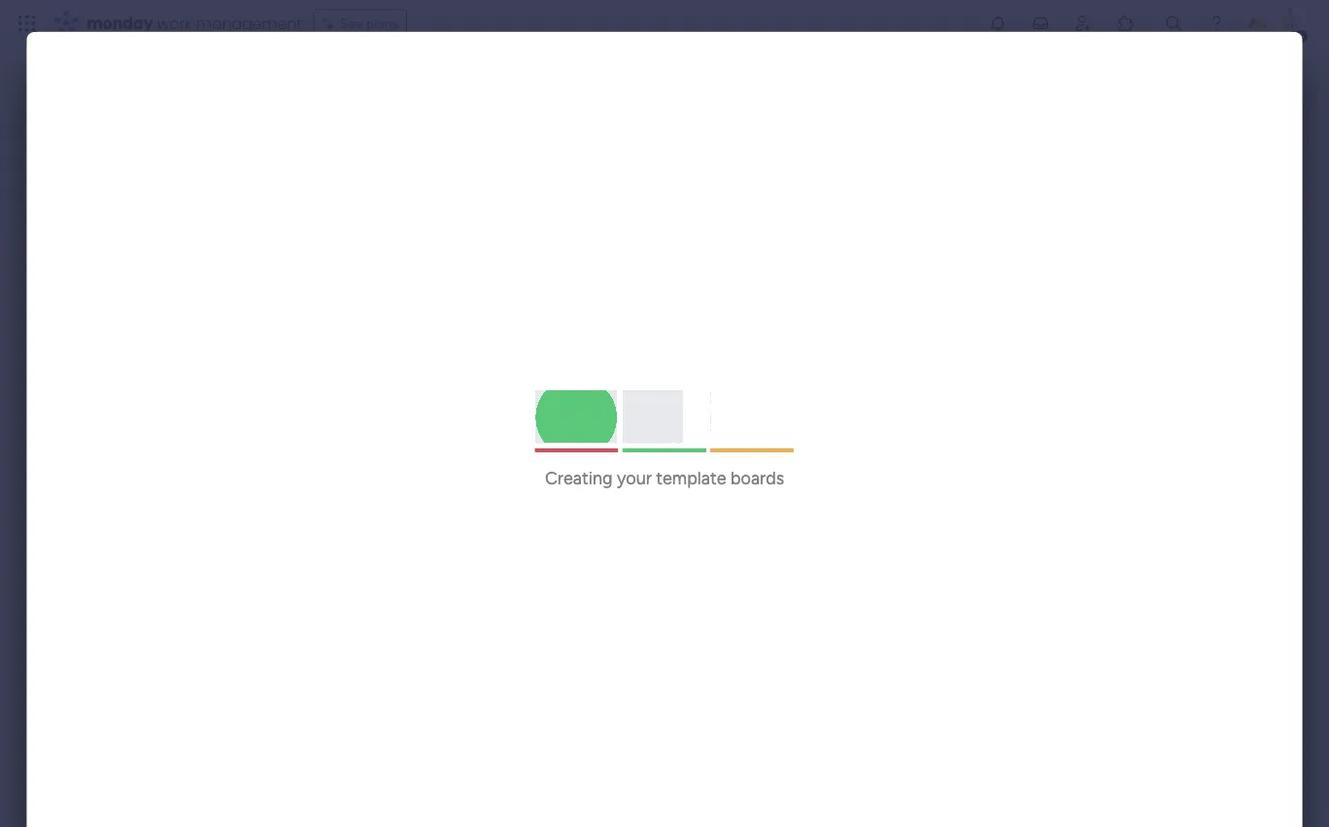 Task type: describe. For each thing, give the bounding box(es) containing it.
notifications image
[[988, 14, 1007, 33]]

plans
[[366, 15, 398, 32]]

navigation
[[536, 434, 618, 455]]

creating
[[545, 468, 613, 489]]

dashboards
[[393, 434, 484, 455]]

ruby anderson image
[[1275, 8, 1306, 39]]

see plans
[[340, 15, 398, 32]]

see
[[340, 15, 363, 32]]

get started by exploring boards and dashboards in the navigation pane on the left.
[[108, 434, 749, 455]]

1 vertical spatial boards
[[731, 468, 784, 489]]

see plans button
[[314, 9, 407, 38]]

search everything image
[[1164, 14, 1183, 33]]

0 horizontal spatial boards
[[302, 434, 355, 455]]

template
[[656, 468, 726, 489]]

monday
[[86, 12, 153, 34]]

exploring
[[225, 434, 297, 455]]

apps image
[[1116, 14, 1136, 33]]

management
[[196, 12, 302, 34]]

inbox image
[[1031, 14, 1050, 33]]

started
[[142, 434, 197, 455]]

in
[[488, 434, 502, 455]]

pane
[[622, 434, 660, 455]]

your
[[617, 468, 652, 489]]

on
[[665, 434, 685, 455]]

2 the from the left
[[689, 434, 715, 455]]



Task type: vqa. For each thing, say whether or not it's contained in the screenshot.
PLANS
yes



Task type: locate. For each thing, give the bounding box(es) containing it.
the right in
[[506, 434, 532, 455]]

get
[[108, 434, 137, 455]]

boards
[[302, 434, 355, 455], [731, 468, 784, 489]]

and
[[360, 434, 389, 455]]

by
[[202, 434, 221, 455]]

boards down left.
[[731, 468, 784, 489]]

work
[[157, 12, 192, 34]]

select product image
[[17, 14, 37, 33]]

0 horizontal spatial the
[[506, 434, 532, 455]]

1 horizontal spatial boards
[[731, 468, 784, 489]]

1 horizontal spatial the
[[689, 434, 715, 455]]

help image
[[1207, 14, 1226, 33]]

boards left and
[[302, 434, 355, 455]]

monday work management
[[86, 12, 302, 34]]

0 vertical spatial boards
[[302, 434, 355, 455]]

the right 'on'
[[689, 434, 715, 455]]

left.
[[719, 434, 749, 455]]

creating your template boards
[[545, 468, 784, 489]]

invite members image
[[1074, 14, 1093, 33]]

1 the from the left
[[506, 434, 532, 455]]

the
[[506, 434, 532, 455], [689, 434, 715, 455]]



